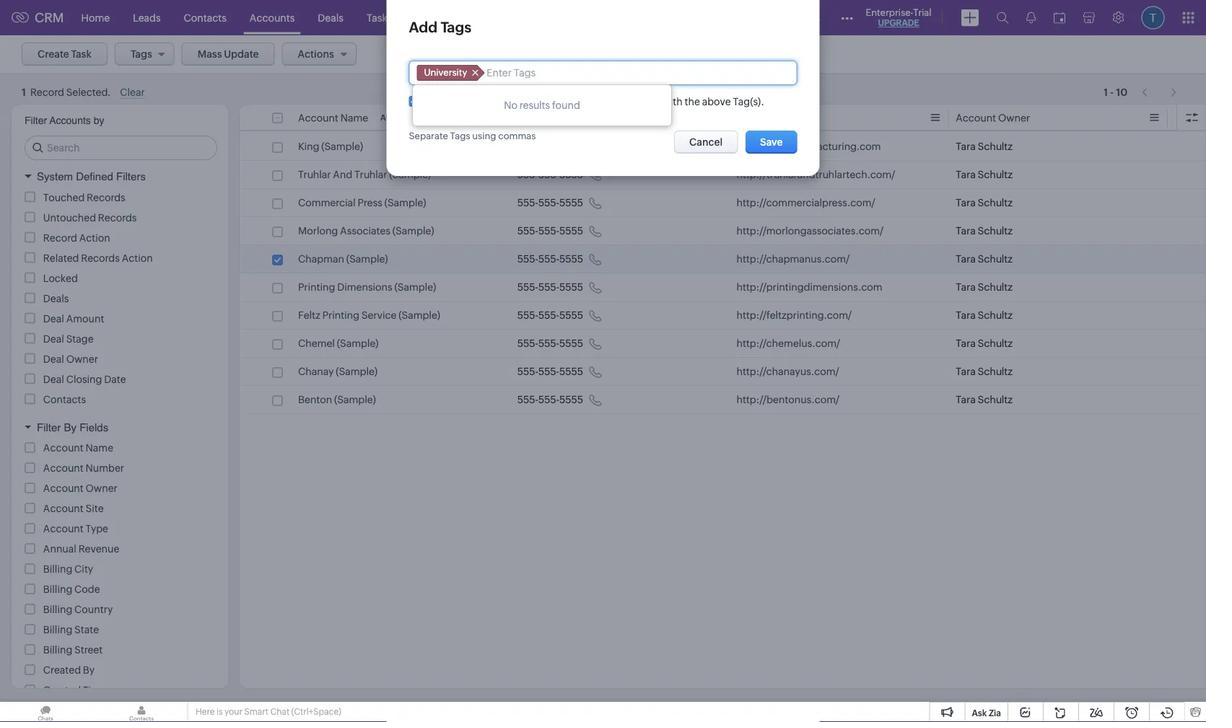 Task type: locate. For each thing, give the bounding box(es) containing it.
name
[[340, 112, 368, 124], [86, 443, 113, 454]]

tara schultz for http://chanayus.com/
[[956, 366, 1013, 378]]

by inside dropdown button
[[64, 421, 77, 434]]

schultz for http://printingdimensions.com
[[978, 282, 1013, 293]]

5555 for http://commercialpress.com/
[[559, 197, 583, 209]]

feltz printing service (sample)
[[298, 310, 440, 321]]

deal down deal stage
[[43, 353, 64, 365]]

2 - from the top
[[1110, 86, 1114, 98]]

zia
[[989, 709, 1001, 718]]

deal
[[43, 313, 64, 324], [43, 333, 64, 345], [43, 353, 64, 365], [43, 374, 64, 385]]

3 tara schultz from the top
[[956, 197, 1013, 209]]

10 5555 from the top
[[559, 394, 583, 406]]

row group
[[240, 133, 1206, 414]]

billing up billing state at bottom left
[[43, 604, 72, 616]]

6 tara schultz from the top
[[956, 282, 1013, 293]]

filter for filter by fields
[[37, 421, 61, 434]]

1 billing from the top
[[43, 564, 72, 575]]

in
[[554, 96, 563, 108]]

tags left in
[[530, 96, 552, 108]]

(sample) right associates
[[393, 225, 434, 237]]

associates
[[340, 225, 390, 237]]

billing code
[[43, 584, 100, 596]]

1 vertical spatial printing
[[322, 310, 359, 321]]

4 schultz from the top
[[978, 225, 1013, 237]]

billing for billing code
[[43, 584, 72, 596]]

by for created
[[83, 665, 95, 676]]

deal closing date
[[43, 374, 126, 385]]

date
[[104, 374, 126, 385]]

university
[[424, 67, 467, 78]]

1 - from the top
[[1110, 83, 1114, 95]]

street
[[74, 645, 103, 656]]

0 vertical spatial created
[[43, 665, 81, 676]]

10 tara schultz from the top
[[956, 394, 1013, 406]]

printing down chapman
[[298, 282, 335, 293]]

8 tara from the top
[[956, 338, 976, 349]]

separate tags using commas
[[409, 131, 536, 141]]

1 vertical spatial records
[[98, 212, 137, 223]]

0 horizontal spatial account name
[[43, 443, 113, 454]]

filter down record
[[25, 115, 47, 126]]

schultz for http://feltzprinting.com/
[[978, 310, 1013, 321]]

created for created by
[[43, 665, 81, 676]]

records down defined
[[87, 192, 125, 203]]

leads link
[[121, 0, 172, 35]]

filter left fields
[[37, 421, 61, 434]]

tara schultz for http://kingmanufacturing.com
[[956, 141, 1013, 152]]

1 vertical spatial filter
[[37, 421, 61, 434]]

truhlar left and
[[298, 169, 331, 180]]

created
[[43, 665, 81, 676], [43, 685, 81, 697]]

created for created time
[[43, 685, 81, 697]]

9 5555 from the top
[[559, 366, 583, 378]]

0 vertical spatial action
[[79, 232, 110, 244]]

2 schultz from the top
[[978, 169, 1013, 180]]

1 horizontal spatial action
[[122, 252, 153, 264]]

records down record action
[[81, 252, 120, 264]]

deals down locked
[[43, 293, 69, 304]]

your
[[225, 707, 242, 717]]

9 schultz from the top
[[978, 366, 1013, 378]]

(sample)
[[321, 141, 363, 152], [389, 169, 431, 180], [384, 197, 426, 209], [393, 225, 434, 237], [346, 253, 388, 265], [394, 282, 436, 293], [399, 310, 440, 321], [337, 338, 379, 349], [336, 366, 378, 378], [334, 394, 376, 406]]

1 horizontal spatial account owner
[[956, 112, 1030, 124]]

king (sample)
[[298, 141, 363, 152]]

5555 for http://morlongassociates.com/
[[559, 225, 583, 237]]

1 - 10
[[1104, 83, 1128, 95], [1104, 86, 1128, 98]]

9 tara from the top
[[956, 366, 976, 378]]

deal down deal owner
[[43, 374, 64, 385]]

press
[[358, 197, 382, 209]]

navigation
[[1135, 79, 1185, 100], [1135, 82, 1185, 103]]

(sample) down feltz printing service (sample) link
[[337, 338, 379, 349]]

10 555-555-5555 from the top
[[517, 394, 583, 406]]

7 tara from the top
[[956, 310, 976, 321]]

555-555-5555 for morlong associates (sample)
[[517, 225, 583, 237]]

1 tara from the top
[[956, 141, 976, 152]]

4 5555 from the top
[[559, 225, 583, 237]]

5 tara schultz from the top
[[956, 253, 1013, 265]]

printing up chemel (sample) link
[[322, 310, 359, 321]]

0 vertical spatial records
[[87, 192, 125, 203]]

5555 for http://bentonus.com/
[[559, 394, 583, 406]]

created down the billing street
[[43, 665, 81, 676]]

1 vertical spatial name
[[86, 443, 113, 454]]

tara for http://chapmanus.com/
[[956, 253, 976, 265]]

billing up created by
[[43, 645, 72, 656]]

filter by fields
[[37, 421, 108, 434]]

1 created from the top
[[43, 665, 81, 676]]

5555 for http://feltzprinting.com/
[[559, 310, 583, 321]]

tasks link
[[355, 0, 404, 35]]

tags left using
[[450, 131, 470, 141]]

0 horizontal spatial deals
[[43, 293, 69, 304]]

0 vertical spatial by
[[64, 421, 77, 434]]

name left all
[[340, 112, 368, 124]]

filter
[[25, 115, 47, 126], [37, 421, 61, 434]]

chemel (sample) link
[[298, 336, 379, 351]]

555-555-5555 for commercial press (sample)
[[517, 197, 583, 209]]

555-555-5555 for chanay (sample)
[[517, 366, 583, 378]]

0 horizontal spatial truhlar
[[298, 169, 331, 180]]

touched records
[[43, 192, 125, 203]]

action up related records action
[[79, 232, 110, 244]]

found
[[552, 100, 580, 111]]

6 schultz from the top
[[978, 282, 1013, 293]]

created down created by
[[43, 685, 81, 697]]

University field
[[409, 61, 797, 85]]

0 horizontal spatial by
[[64, 421, 77, 434]]

tags right calls
[[441, 19, 471, 35]]

1 tara schultz from the top
[[956, 141, 1013, 152]]

dimensions
[[337, 282, 392, 293]]

trial
[[913, 7, 932, 18]]

deal up deal stage
[[43, 313, 64, 324]]

related
[[43, 252, 79, 264]]

0 horizontal spatial action
[[79, 232, 110, 244]]

9 tara schultz from the top
[[956, 366, 1013, 378]]

billing for billing state
[[43, 624, 72, 636]]

3 schultz from the top
[[978, 197, 1013, 209]]

site
[[86, 503, 104, 515]]

fields
[[80, 421, 108, 434]]

here is your smart chat (ctrl+space)
[[196, 707, 341, 717]]

6 tara from the top
[[956, 282, 976, 293]]

billing state
[[43, 624, 99, 636]]

4 tara schultz from the top
[[956, 225, 1013, 237]]

2 billing from the top
[[43, 584, 72, 596]]

deal left the stage
[[43, 333, 64, 345]]

system
[[37, 170, 73, 183]]

the right with
[[685, 96, 700, 108]]

7 tara schultz from the top
[[956, 310, 1013, 321]]

0 horizontal spatial account owner
[[43, 483, 118, 494]]

1 horizontal spatial deals
[[318, 12, 344, 23]]

using
[[472, 131, 496, 141]]

name for all
[[340, 112, 368, 124]]

5 schultz from the top
[[978, 253, 1013, 265]]

1 horizontal spatial by
[[83, 665, 95, 676]]

0 vertical spatial name
[[340, 112, 368, 124]]

http://truhlarandtruhlartech.com/ link
[[737, 167, 895, 182]]

4 billing from the top
[[43, 624, 72, 636]]

deal for deal owner
[[43, 353, 64, 365]]

3 tara from the top
[[956, 197, 976, 209]]

billing down billing city
[[43, 584, 72, 596]]

action down untouched records
[[122, 252, 153, 264]]

0 vertical spatial contacts
[[184, 12, 227, 23]]

(sample) up printing dimensions (sample) link
[[346, 253, 388, 265]]

tara
[[956, 141, 976, 152], [956, 169, 976, 180], [956, 197, 976, 209], [956, 225, 976, 237], [956, 253, 976, 265], [956, 282, 976, 293], [956, 310, 976, 321], [956, 338, 976, 349], [956, 366, 976, 378], [956, 394, 976, 406]]

http://chemelus.com/
[[737, 338, 840, 349]]

the
[[565, 96, 580, 108], [685, 96, 700, 108]]

account name
[[298, 112, 368, 124], [43, 443, 113, 454]]

records
[[625, 96, 660, 108]]

add
[[409, 19, 437, 35]]

deals up the actions
[[318, 12, 344, 23]]

10 schultz from the top
[[978, 394, 1013, 406]]

http://chapmanus.com/
[[737, 253, 850, 265]]

name for account number
[[86, 443, 113, 454]]

truhlar up press
[[354, 169, 387, 180]]

2 deal from the top
[[43, 333, 64, 345]]

separate
[[409, 131, 448, 141]]

1 1 - 10 from the top
[[1104, 83, 1128, 95]]

0 vertical spatial accounts
[[250, 12, 295, 23]]

contacts up mass
[[184, 12, 227, 23]]

tara schultz for http://bentonus.com/
[[956, 394, 1013, 406]]

by left fields
[[64, 421, 77, 434]]

2 vertical spatial records
[[81, 252, 120, 264]]

billing down annual
[[43, 564, 72, 575]]

1 horizontal spatial the
[[685, 96, 700, 108]]

1 schultz from the top
[[978, 141, 1013, 152]]

555-555-5555 for chapman (sample)
[[517, 253, 583, 265]]

(sample) up service
[[394, 282, 436, 293]]

5555 for http://chemelus.com/
[[559, 338, 583, 349]]

account name up king (sample) on the top
[[298, 112, 368, 124]]

selected
[[582, 96, 623, 108]]

name up number
[[86, 443, 113, 454]]

billing up the billing street
[[43, 624, 72, 636]]

2 vertical spatial owner
[[86, 483, 118, 494]]

filter inside filter by fields dropdown button
[[37, 421, 61, 434]]

above
[[702, 96, 731, 108]]

5 555-555-5555 from the top
[[517, 253, 583, 265]]

1 vertical spatial owner
[[66, 353, 98, 365]]

0 vertical spatial filter
[[25, 115, 47, 126]]

5 billing from the top
[[43, 645, 72, 656]]

6 555-555-5555 from the top
[[517, 282, 583, 293]]

and
[[333, 169, 352, 180]]

account site
[[43, 503, 104, 515]]

555-555-5555 for truhlar and truhlar (sample)
[[517, 169, 583, 180]]

7 schultz from the top
[[978, 310, 1013, 321]]

http://kingmanufacturing.com
[[737, 141, 881, 152]]

create task button
[[22, 43, 108, 66]]

deal for deal amount
[[43, 313, 64, 324]]

1 horizontal spatial truhlar
[[354, 169, 387, 180]]

3 deal from the top
[[43, 353, 64, 365]]

tara for http://morlongassociates.com/
[[956, 225, 976, 237]]

accounts up update
[[250, 12, 295, 23]]

tara schultz for http://morlongassociates.com/
[[956, 225, 1013, 237]]

accounts down 1 record selected.
[[50, 115, 91, 126]]

8 555-555-5555 from the top
[[517, 338, 583, 349]]

1 vertical spatial deals
[[43, 293, 69, 304]]

1 555-555-5555 from the top
[[517, 141, 583, 152]]

account type
[[43, 523, 108, 535]]

all
[[380, 113, 390, 122]]

tara schultz for http://printingdimensions.com
[[956, 282, 1013, 293]]

by down the street
[[83, 665, 95, 676]]

records down touched records
[[98, 212, 137, 223]]

printing dimensions (sample)
[[298, 282, 436, 293]]

10 tara from the top
[[956, 394, 976, 406]]

8 schultz from the top
[[978, 338, 1013, 349]]

upgrade
[[878, 18, 919, 28]]

3 5555 from the top
[[559, 197, 583, 209]]

contacts down closing
[[43, 394, 86, 405]]

1 vertical spatial accounts
[[50, 115, 91, 126]]

commas
[[498, 131, 536, 141]]

5555 for http://chanayus.com/
[[559, 366, 583, 378]]

filter by fields button
[[12, 415, 228, 440]]

1 5555 from the top
[[559, 141, 583, 152]]

calls link
[[404, 0, 450, 35]]

0 vertical spatial account name
[[298, 112, 368, 124]]

billing for billing country
[[43, 604, 72, 616]]

8 tara schultz from the top
[[956, 338, 1013, 349]]

4 555-555-5555 from the top
[[517, 225, 583, 237]]

1 vertical spatial contacts
[[43, 394, 86, 405]]

enterprise-trial upgrade
[[866, 7, 932, 28]]

untouched
[[43, 212, 96, 223]]

created time
[[43, 685, 106, 697]]

1 horizontal spatial contacts
[[184, 12, 227, 23]]

7 555-555-5555 from the top
[[517, 310, 583, 321]]

(sample) down separate
[[389, 169, 431, 180]]

(sample) down 'chemel (sample)'
[[336, 366, 378, 378]]

chanay (sample)
[[298, 366, 378, 378]]

1 vertical spatial account owner
[[43, 483, 118, 494]]

state
[[74, 624, 99, 636]]

0 vertical spatial printing
[[298, 282, 335, 293]]

2 555-555-5555 from the top
[[517, 169, 583, 180]]

billing for billing city
[[43, 564, 72, 575]]

benton
[[298, 394, 332, 406]]

6 5555 from the top
[[559, 282, 583, 293]]

2 5555 from the top
[[559, 169, 583, 180]]

5 5555 from the top
[[559, 253, 583, 265]]

tara schultz for http://commercialpress.com/
[[956, 197, 1013, 209]]

2 tara schultz from the top
[[956, 169, 1013, 180]]

0 horizontal spatial the
[[565, 96, 580, 108]]

0 horizontal spatial name
[[86, 443, 113, 454]]

1 vertical spatial account name
[[43, 443, 113, 454]]

contacts image
[[96, 702, 187, 723]]

deal for deal closing date
[[43, 374, 64, 385]]

service
[[362, 310, 397, 321]]

1 deal from the top
[[43, 313, 64, 324]]

1 vertical spatial by
[[83, 665, 95, 676]]

1 horizontal spatial name
[[340, 112, 368, 124]]

7 5555 from the top
[[559, 310, 583, 321]]

2 the from the left
[[685, 96, 700, 108]]

code
[[74, 584, 100, 596]]

555-555-5555 for chemel (sample)
[[517, 338, 583, 349]]

4 tara from the top
[[956, 225, 976, 237]]

tara schultz for http://chapmanus.com/
[[956, 253, 1013, 265]]

2 tara from the top
[[956, 169, 976, 180]]

overwrite any existing tags in the selected records with the above tag(s).
[[424, 96, 764, 108]]

account name up account number
[[43, 443, 113, 454]]

9 555-555-5555 from the top
[[517, 366, 583, 378]]

accounts
[[250, 12, 295, 23], [50, 115, 91, 126]]

4 deal from the top
[[43, 374, 64, 385]]

tags down "leads" link
[[131, 48, 152, 60]]

1 navigation from the top
[[1135, 79, 1185, 100]]

3 555-555-5555 from the top
[[517, 197, 583, 209]]

http://bentonus.com/ link
[[737, 393, 840, 407]]

filters
[[116, 170, 146, 183]]

benton (sample)
[[298, 394, 376, 406]]

1 horizontal spatial account name
[[298, 112, 368, 124]]

schultz
[[978, 141, 1013, 152], [978, 169, 1013, 180], [978, 197, 1013, 209], [978, 225, 1013, 237], [978, 253, 1013, 265], [978, 282, 1013, 293], [978, 310, 1013, 321], [978, 338, 1013, 349], [978, 366, 1013, 378], [978, 394, 1013, 406]]

related records action
[[43, 252, 153, 264]]

1 horizontal spatial accounts
[[250, 12, 295, 23]]

(sample) right service
[[399, 310, 440, 321]]

3 billing from the top
[[43, 604, 72, 616]]

billing for billing street
[[43, 645, 72, 656]]

1 vertical spatial created
[[43, 685, 81, 697]]

http://chanayus.com/
[[737, 366, 839, 378]]

the right in
[[565, 96, 580, 108]]

billing city
[[43, 564, 93, 575]]

create
[[38, 48, 69, 60]]

2 created from the top
[[43, 685, 81, 697]]

schultz for http://truhlarandtruhlartech.com/
[[978, 169, 1013, 180]]

by
[[94, 115, 104, 126]]

8 5555 from the top
[[559, 338, 583, 349]]

printing
[[298, 282, 335, 293], [322, 310, 359, 321]]

commercial press (sample) link
[[298, 196, 426, 210]]

5 tara from the top
[[956, 253, 976, 265]]



Task type: vqa. For each thing, say whether or not it's contained in the screenshot.
Records to the bottom
yes



Task type: describe. For each thing, give the bounding box(es) containing it.
chapman
[[298, 253, 344, 265]]

http://printingdimensions.com
[[737, 282, 883, 293]]

morlong
[[298, 225, 338, 237]]

tara for http://bentonus.com/
[[956, 394, 976, 406]]

555-555-5555 for benton (sample)
[[517, 394, 583, 406]]

home
[[81, 12, 110, 23]]

(sample) up and
[[321, 141, 363, 152]]

tara schultz for http://feltzprinting.com/
[[956, 310, 1013, 321]]

deals link
[[306, 0, 355, 35]]

feltz printing service (sample) link
[[298, 308, 440, 323]]

created by
[[43, 665, 95, 676]]

5555 for http://printingdimensions.com
[[559, 282, 583, 293]]

schultz for http://commercialpress.com/
[[978, 197, 1013, 209]]

1 10 from the top
[[1116, 83, 1128, 95]]

Enter Tags text field
[[487, 67, 789, 78]]

amount
[[66, 313, 104, 324]]

2 10 from the top
[[1116, 86, 1128, 98]]

existing
[[491, 96, 528, 108]]

tara for http://printingdimensions.com
[[956, 282, 976, 293]]

defined
[[76, 170, 113, 183]]

is
[[216, 707, 223, 717]]

morlong associates (sample) link
[[298, 224, 434, 238]]

tasks
[[367, 12, 392, 23]]

save
[[760, 136, 783, 148]]

record
[[43, 232, 77, 244]]

schultz for http://bentonus.com/
[[978, 394, 1013, 406]]

schultz for http://chemelus.com/
[[978, 338, 1013, 349]]

http://feltzprinting.com/
[[737, 310, 852, 321]]

0 horizontal spatial accounts
[[50, 115, 91, 126]]

meetings
[[461, 12, 505, 23]]

http://feltzprinting.com/ link
[[737, 308, 852, 323]]

0 vertical spatial deals
[[318, 12, 344, 23]]

mass update button
[[182, 43, 275, 66]]

5555 for http://chapmanus.com/
[[559, 253, 583, 265]]

schultz for http://kingmanufacturing.com
[[978, 141, 1013, 152]]

website
[[737, 112, 775, 124]]

Search text field
[[25, 136, 217, 160]]

save button
[[746, 131, 797, 154]]

http://printingdimensions.com link
[[737, 280, 883, 295]]

commercial
[[298, 197, 356, 209]]

tara schultz for http://chemelus.com/
[[956, 338, 1013, 349]]

with
[[662, 96, 683, 108]]

schultz for http://chapmanus.com/
[[978, 253, 1013, 265]]

add tags
[[409, 19, 471, 35]]

annual
[[43, 544, 76, 555]]

chapman (sample) link
[[298, 252, 388, 266]]

type
[[86, 523, 108, 535]]

annual revenue
[[43, 544, 119, 555]]

http://bentonus.com/
[[737, 394, 840, 406]]

555-555-5555 for king (sample)
[[517, 141, 583, 152]]

deal amount
[[43, 313, 104, 324]]

filter accounts by
[[25, 115, 104, 126]]

0 vertical spatial account owner
[[956, 112, 1030, 124]]

meetings link
[[450, 0, 516, 35]]

actions
[[298, 48, 334, 60]]

update
[[224, 48, 259, 60]]

5555 for http://truhlarandtruhlartech.com/
[[559, 169, 583, 180]]

tara for http://kingmanufacturing.com
[[956, 141, 976, 152]]

tara for http://truhlarandtruhlartech.com/
[[956, 169, 976, 180]]

records for related
[[81, 252, 120, 264]]

555-555-5555 for printing dimensions (sample)
[[517, 282, 583, 293]]

tara for http://chanayus.com/
[[956, 366, 976, 378]]

1 record selected.
[[22, 87, 111, 98]]

http://kingmanufacturing.com link
[[737, 139, 881, 154]]

http://truhlarandtruhlartech.com/
[[737, 169, 895, 180]]

tara schultz for http://truhlarandtruhlartech.com/
[[956, 169, 1013, 180]]

smart
[[244, 707, 269, 717]]

http://chapmanus.com/ link
[[737, 252, 850, 266]]

http://commercialpress.com/
[[737, 197, 875, 209]]

deal stage
[[43, 333, 94, 345]]

1 truhlar from the left
[[298, 169, 331, 180]]

tara for http://chemelus.com/
[[956, 338, 976, 349]]

mass
[[198, 48, 222, 60]]

1 the from the left
[[565, 96, 580, 108]]

schultz for http://morlongassociates.com/
[[978, 225, 1013, 237]]

row group containing king (sample)
[[240, 133, 1206, 414]]

chemel (sample)
[[298, 338, 379, 349]]

5555 for http://kingmanufacturing.com
[[559, 141, 583, 152]]

schultz for http://chanayus.com/
[[978, 366, 1013, 378]]

chat
[[270, 707, 290, 717]]

task
[[71, 48, 92, 60]]

2 navigation from the top
[[1135, 82, 1185, 103]]

http://chemelus.com/ link
[[737, 336, 840, 351]]

results
[[520, 100, 550, 111]]

record action
[[43, 232, 110, 244]]

number
[[86, 463, 124, 474]]

account name for all
[[298, 112, 368, 124]]

0 horizontal spatial contacts
[[43, 394, 86, 405]]

selected.
[[66, 87, 111, 98]]

create task
[[38, 48, 92, 60]]

mass update
[[198, 48, 259, 60]]

1 vertical spatial action
[[122, 252, 153, 264]]

printing dimensions (sample) link
[[298, 280, 436, 295]]

billing country
[[43, 604, 113, 616]]

king (sample) link
[[298, 139, 363, 154]]

deal for deal stage
[[43, 333, 64, 345]]

overwrite
[[424, 96, 471, 108]]

filter for filter accounts by
[[25, 115, 47, 126]]

0 vertical spatial owner
[[998, 112, 1030, 124]]

(sample) down "chanay (sample)" link on the left of the page
[[334, 394, 376, 406]]

2 1 - 10 from the top
[[1104, 86, 1128, 98]]

chats image
[[0, 702, 91, 723]]

(ctrl+space)
[[291, 707, 341, 717]]

http://morlongassociates.com/ link
[[737, 224, 884, 238]]

morlong associates (sample)
[[298, 225, 434, 237]]

clear
[[120, 87, 145, 98]]

2 truhlar from the left
[[354, 169, 387, 180]]

crm
[[35, 10, 64, 25]]

crm link
[[12, 10, 64, 25]]

here
[[196, 707, 215, 717]]

account name for account number
[[43, 443, 113, 454]]

records for touched
[[87, 192, 125, 203]]

(sample) right press
[[384, 197, 426, 209]]

cancel
[[689, 136, 723, 148]]

deal owner
[[43, 353, 98, 365]]

billing street
[[43, 645, 103, 656]]

closing
[[66, 374, 102, 385]]

tara for http://feltzprinting.com/
[[956, 310, 976, 321]]

enterprise-
[[866, 7, 913, 18]]

555-555-5555 for feltz printing service (sample)
[[517, 310, 583, 321]]

touched
[[43, 192, 85, 203]]

records for untouched
[[98, 212, 137, 223]]

projects link
[[771, 0, 832, 35]]

tara for http://commercialpress.com/
[[956, 197, 976, 209]]

feltz
[[298, 310, 320, 321]]

by for filter
[[64, 421, 77, 434]]

locked
[[43, 273, 78, 284]]



